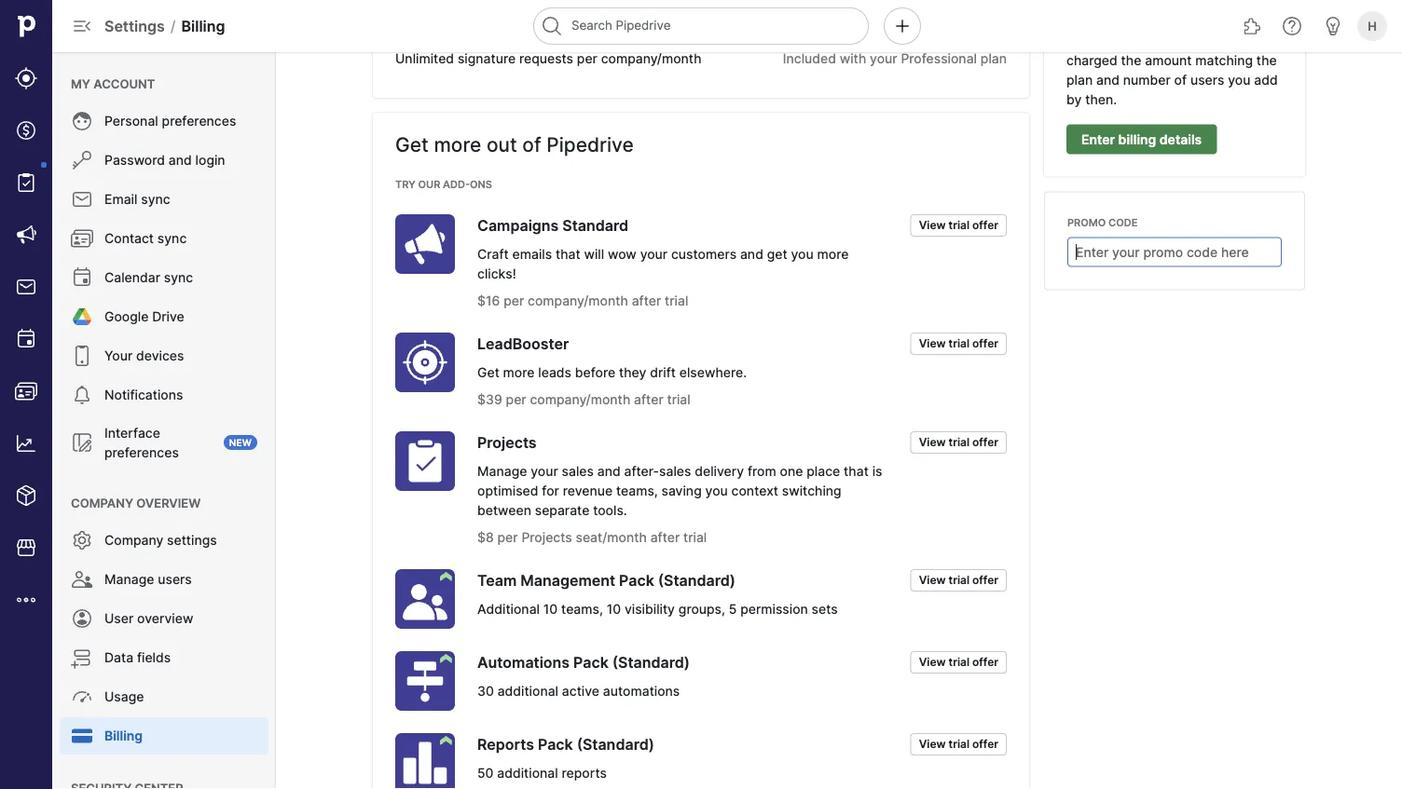 Task type: describe. For each thing, give the bounding box(es) containing it.
with
[[840, 50, 866, 66]]

view trial offer button for reports pack (standard)
[[911, 734, 1007, 756]]

reports pack (standard)
[[477, 736, 655, 754]]

sync for contact sync
[[157, 231, 187, 247]]

get for get more leads before they drift elsewhere.
[[477, 365, 500, 380]]

0 vertical spatial company/month
[[601, 50, 702, 66]]

$16
[[477, 293, 500, 309]]

will inside craft emails that will wow your customers and get you more clicks!
[[584, 246, 604, 262]]

after-
[[624, 463, 659, 479]]

$39
[[477, 392, 502, 407]]

before
[[575, 365, 615, 380]]

5
[[729, 601, 737, 617]]

your inside craft emails that will wow your customers and get you more clicks!
[[640, 246, 668, 262]]

company settings
[[104, 533, 217, 549]]

more inside craft emails that will wow your customers and get you more clicks!
[[817, 246, 849, 262]]

leadbooster
[[477, 335, 569, 353]]

preferences for interface
[[104, 445, 179, 461]]

after for campaigns standard
[[632, 293, 661, 309]]

per for projects
[[497, 530, 518, 545]]

team
[[477, 572, 517, 590]]

0 vertical spatial (standard)
[[658, 572, 736, 590]]

color undefined image for manage
[[71, 569, 93, 591]]

automations pack (standard)
[[477, 654, 690, 672]]

unlimited
[[395, 50, 454, 66]]

one
[[780, 463, 803, 479]]

contacts image
[[15, 380, 37, 403]]

2 sales from the left
[[659, 463, 691, 479]]

Enter your promo code here text field
[[1068, 237, 1282, 267]]

clicks!
[[477, 266, 516, 282]]

users inside once your trial ends you will be charged the amount matching the plan and number of users you add by then.
[[1190, 72, 1225, 88]]

view for campaigns standard
[[919, 219, 946, 232]]

2 horizontal spatial pack
[[619, 572, 654, 590]]

permission
[[740, 601, 808, 617]]

data
[[104, 650, 133, 666]]

get more leads before they drift elsewhere.
[[477, 365, 747, 380]]

manage for manage your sales and after-sales delivery from one place that is optimised for revenue teams, saving you context switching between separate tools.
[[477, 463, 527, 479]]

contact
[[104, 231, 154, 247]]

color undefined image for your devices
[[71, 345, 93, 367]]

calendar sync
[[104, 270, 193, 286]]

50
[[477, 765, 494, 781]]

deals image
[[15, 119, 37, 142]]

campaigns image
[[15, 224, 37, 246]]

preferences for personal
[[162, 113, 236, 129]]

team management pack (standard)
[[477, 572, 736, 590]]

email sync
[[104, 192, 170, 207]]

view for reports pack (standard)
[[919, 738, 946, 751]]

(standard) for automations pack (standard)
[[612, 654, 690, 672]]

you down matching
[[1228, 72, 1251, 88]]

more for get more leads before they drift elsewhere.
[[503, 365, 535, 380]]

1 sales from the left
[[562, 463, 594, 479]]

1 vertical spatial of
[[522, 133, 541, 157]]

settings
[[167, 533, 217, 549]]

visibility
[[625, 601, 675, 617]]

icon image for team management pack (standard)
[[395, 570, 455, 629]]

password
[[104, 152, 165, 168]]

personal preferences
[[104, 113, 236, 129]]

color undefined image for password and login
[[71, 149, 93, 172]]

included with your professional plan
[[783, 50, 1007, 66]]

color undefined image inside the billing link
[[71, 725, 93, 748]]

ons
[[470, 179, 492, 191]]

menu toggle image
[[71, 15, 93, 37]]

h button
[[1354, 7, 1391, 45]]

company settings link
[[60, 522, 269, 559]]

my account
[[71, 76, 155, 91]]

leads image
[[15, 67, 37, 90]]

1 horizontal spatial billing
[[181, 17, 225, 35]]

2 the from the left
[[1257, 53, 1277, 69]]

get more out of pipedrive
[[395, 133, 634, 157]]

insights image
[[15, 433, 37, 455]]

google drive link
[[60, 298, 269, 336]]

tools.
[[593, 503, 627, 518]]

company overview
[[71, 496, 201, 510]]

reports
[[562, 765, 607, 781]]

0 vertical spatial projects
[[477, 434, 537, 452]]

login
[[195, 152, 225, 168]]

saving
[[662, 483, 702, 499]]

sync for email sync
[[141, 192, 170, 207]]

separate
[[535, 503, 590, 518]]

offer for reports pack (standard)
[[972, 738, 999, 751]]

billing link
[[60, 718, 269, 755]]

seat/month
[[576, 530, 647, 545]]

Search Pipedrive field
[[533, 7, 869, 45]]

user overview
[[104, 611, 193, 627]]

signature
[[458, 50, 516, 66]]

email
[[104, 192, 137, 207]]

craft
[[477, 246, 509, 262]]

view trial offer button for projects
[[911, 432, 1007, 454]]

active
[[562, 683, 599, 699]]

view trial offer for team management pack (standard)
[[919, 574, 999, 587]]

icon image for automations pack (standard)
[[395, 652, 455, 711]]

unlimited signature requests per company/month
[[395, 50, 702, 66]]

devices
[[136, 348, 184, 364]]

30
[[477, 683, 494, 699]]

out
[[487, 133, 517, 157]]

view for leadbooster
[[919, 337, 946, 351]]

color undefined image for company settings
[[71, 530, 93, 552]]

view trial offer button for team management pack (standard)
[[911, 570, 1007, 592]]

icon image for projects
[[395, 432, 455, 491]]

30 additional active automations
[[477, 683, 680, 699]]

offer for projects
[[972, 436, 999, 449]]

interface
[[104, 425, 160, 441]]

view for automations pack (standard)
[[919, 656, 946, 669]]

usage
[[104, 689, 144, 705]]

manage users link
[[60, 561, 269, 599]]

1 vertical spatial projects
[[522, 530, 572, 545]]

50 additional reports
[[477, 765, 607, 781]]

settings
[[104, 17, 165, 35]]

color undefined image inside usage link
[[71, 686, 93, 709]]

company/month for campaigns standard
[[528, 293, 628, 309]]

settings / billing
[[104, 17, 225, 35]]

amount
[[1145, 53, 1192, 69]]

company for company overview
[[71, 496, 133, 510]]

per for leadbooster
[[506, 392, 526, 407]]

management
[[521, 572, 615, 590]]

notifications link
[[60, 377, 269, 414]]

view trial offer for projects
[[919, 436, 999, 449]]

fields
[[137, 650, 171, 666]]

ends
[[1161, 33, 1191, 49]]

2 vertical spatial after
[[650, 530, 680, 545]]

icon image for campaigns standard
[[395, 214, 455, 274]]

color undefined image up campaigns image
[[15, 172, 37, 194]]

once
[[1067, 33, 1099, 49]]

$8 per projects seat/month after trial
[[477, 530, 707, 545]]

enter billing details
[[1082, 131, 1202, 147]]

and inside craft emails that will wow your customers and get you more clicks!
[[740, 246, 763, 262]]

you inside craft emails that will wow your customers and get you more clicks!
[[791, 246, 814, 262]]

password and login link
[[60, 142, 269, 179]]

offer for leadbooster
[[972, 337, 999, 351]]

offer for team management pack (standard)
[[972, 574, 999, 587]]

$8
[[477, 530, 494, 545]]

overview for company overview
[[136, 496, 201, 510]]

password and login
[[104, 152, 225, 168]]

quick help image
[[1281, 15, 1303, 37]]

sets
[[812, 601, 838, 617]]

additional
[[477, 601, 540, 617]]

billing inside menu item
[[104, 729, 143, 744]]

view trial offer button for leadbooster
[[911, 333, 1007, 355]]

sales assistant image
[[1322, 15, 1344, 37]]

offer for campaigns standard
[[972, 219, 999, 232]]



Task type: locate. For each thing, give the bounding box(es) containing it.
company down company overview
[[104, 533, 163, 549]]

4 view from the top
[[919, 574, 946, 587]]

the up the add
[[1257, 53, 1277, 69]]

0 horizontal spatial get
[[395, 133, 429, 157]]

home image
[[12, 12, 40, 40]]

after
[[632, 293, 661, 309], [634, 392, 664, 407], [650, 530, 680, 545]]

5 view from the top
[[919, 656, 946, 669]]

icon image left $39
[[395, 333, 455, 393]]

color undefined image inside notifications link
[[71, 384, 93, 406]]

5 color undefined image from the top
[[71, 608, 93, 630]]

4 offer from the top
[[972, 574, 999, 587]]

0 horizontal spatial 10
[[543, 601, 558, 617]]

0 vertical spatial billing
[[181, 17, 225, 35]]

interface preferences
[[104, 425, 179, 461]]

0 vertical spatial get
[[395, 133, 429, 157]]

more image
[[15, 589, 37, 612]]

my
[[71, 76, 90, 91]]

1 vertical spatial sync
[[157, 231, 187, 247]]

your right wow
[[640, 246, 668, 262]]

1 horizontal spatial plan
[[1067, 72, 1093, 88]]

more down leadbooster
[[503, 365, 535, 380]]

color undefined image for interface preferences
[[71, 432, 93, 454]]

try
[[395, 179, 416, 191]]

your right "with"
[[870, 50, 897, 66]]

google
[[104, 309, 149, 325]]

4 view trial offer from the top
[[919, 574, 999, 587]]

code
[[1109, 216, 1138, 228]]

1 vertical spatial users
[[158, 572, 192, 588]]

google drive
[[104, 309, 184, 325]]

5 view trial offer button from the top
[[911, 652, 1007, 674]]

get up try
[[395, 133, 429, 157]]

1 vertical spatial more
[[817, 246, 849, 262]]

company for company settings
[[104, 533, 163, 549]]

the up 'number'
[[1121, 53, 1142, 69]]

1 horizontal spatial manage
[[477, 463, 527, 479]]

color undefined image
[[71, 110, 93, 132], [71, 188, 93, 211], [71, 306, 93, 328], [71, 569, 93, 591], [71, 608, 93, 630], [71, 686, 93, 709], [71, 725, 93, 748]]

color undefined image left email
[[71, 188, 93, 211]]

1 horizontal spatial pack
[[573, 654, 609, 672]]

0 horizontal spatial will
[[584, 246, 604, 262]]

that left 'is'
[[844, 463, 869, 479]]

will
[[1221, 33, 1241, 49], [584, 246, 604, 262]]

view trial offer
[[919, 219, 999, 232], [919, 337, 999, 351], [919, 436, 999, 449], [919, 574, 999, 587], [919, 656, 999, 669], [919, 738, 999, 751]]

icon image left team
[[395, 570, 455, 629]]

after for leadbooster
[[634, 392, 664, 407]]

1 vertical spatial after
[[634, 392, 664, 407]]

for
[[542, 483, 559, 499]]

new
[[229, 437, 252, 448]]

3 view from the top
[[919, 436, 946, 449]]

pack up visibility in the bottom left of the page
[[619, 572, 654, 590]]

professional
[[901, 50, 977, 66]]

your inside "manage your sales and after-sales delivery from one place that is optimised for revenue teams, saving you context switching between separate tools."
[[531, 463, 558, 479]]

color undefined image inside data fields link
[[71, 647, 93, 669]]

1 offer from the top
[[972, 219, 999, 232]]

charged
[[1067, 53, 1118, 69]]

1 color undefined image from the top
[[71, 110, 93, 132]]

color undefined image inside the manage users link
[[71, 569, 93, 591]]

included
[[783, 50, 836, 66]]

1 vertical spatial that
[[844, 463, 869, 479]]

automations
[[603, 683, 680, 699]]

additional down reports
[[497, 765, 558, 781]]

email sync link
[[60, 181, 269, 218]]

0 vertical spatial after
[[632, 293, 661, 309]]

users inside the manage users link
[[158, 572, 192, 588]]

you inside "manage your sales and after-sales delivery from one place that is optimised for revenue teams, saving you context switching between separate tools."
[[705, 483, 728, 499]]

3 offer from the top
[[972, 436, 999, 449]]

overview up company settings link
[[136, 496, 201, 510]]

10 down team management pack (standard)
[[607, 601, 621, 617]]

1 horizontal spatial the
[[1257, 53, 1277, 69]]

0 vertical spatial manage
[[477, 463, 527, 479]]

1 horizontal spatial more
[[503, 365, 535, 380]]

pack up active
[[573, 654, 609, 672]]

1 horizontal spatial sales
[[659, 463, 691, 479]]

user
[[104, 611, 134, 627]]

manage users
[[104, 572, 192, 588]]

craft emails that will wow your customers and get you more clicks!
[[477, 246, 849, 282]]

get for get more out of pipedrive
[[395, 133, 429, 157]]

icon image left 'optimised'
[[395, 432, 455, 491]]

1 vertical spatial get
[[477, 365, 500, 380]]

color undefined image inside 'your devices' link
[[71, 345, 93, 367]]

color undefined image left interface
[[71, 432, 93, 454]]

color undefined image right the marketplace image
[[71, 530, 93, 552]]

number
[[1123, 72, 1171, 88]]

color undefined image left 'user'
[[71, 608, 93, 630]]

company/month
[[601, 50, 702, 66], [528, 293, 628, 309], [530, 392, 631, 407]]

billing menu item
[[52, 718, 276, 755]]

0 vertical spatial users
[[1190, 72, 1225, 88]]

1 horizontal spatial will
[[1221, 33, 1241, 49]]

company
[[71, 496, 133, 510], [104, 533, 163, 549]]

1 vertical spatial company
[[104, 533, 163, 549]]

view trial offer for campaigns standard
[[919, 219, 999, 232]]

1 view trial offer button from the top
[[911, 214, 1007, 237]]

color undefined image for email
[[71, 188, 93, 211]]

icon image left 30
[[395, 652, 455, 711]]

you right get
[[791, 246, 814, 262]]

2 vertical spatial sync
[[164, 270, 193, 286]]

0 horizontal spatial manage
[[104, 572, 154, 588]]

2 view trial offer from the top
[[919, 337, 999, 351]]

1 horizontal spatial users
[[1190, 72, 1225, 88]]

2 offer from the top
[[972, 337, 999, 351]]

0 horizontal spatial plan
[[981, 50, 1007, 66]]

color undefined image for user
[[71, 608, 93, 630]]

color undefined image for notifications
[[71, 384, 93, 406]]

company/month down before
[[530, 392, 631, 407]]

sales up saving
[[659, 463, 691, 479]]

more up add-
[[434, 133, 481, 157]]

you down delivery
[[705, 483, 728, 499]]

color undefined image for contact sync
[[71, 227, 93, 250]]

automations
[[477, 654, 570, 672]]

teams, down management
[[561, 601, 603, 617]]

customers
[[671, 246, 737, 262]]

color undefined image inside contact sync link
[[71, 227, 93, 250]]

standard
[[563, 216, 628, 234]]

calendar
[[104, 270, 160, 286]]

and inside once your trial ends you will be charged the amount matching the plan and number of users you add by then.
[[1096, 72, 1120, 88]]

1 horizontal spatial get
[[477, 365, 500, 380]]

1 vertical spatial preferences
[[104, 445, 179, 461]]

color undefined image left calendar
[[71, 267, 93, 289]]

enter billing details link
[[1067, 124, 1217, 154]]

billing
[[181, 17, 225, 35], [104, 729, 143, 744]]

0 vertical spatial more
[[434, 133, 481, 157]]

that down campaigns standard
[[556, 246, 581, 262]]

sync for calendar sync
[[164, 270, 193, 286]]

additional 10 teams, 10 visibility groups, 5 permission sets
[[477, 601, 838, 617]]

and left get
[[740, 246, 763, 262]]

offer for automations pack (standard)
[[972, 656, 999, 669]]

color undefined image left password
[[71, 149, 93, 172]]

color undefined image left contact
[[71, 227, 93, 250]]

drift
[[650, 365, 676, 380]]

billing
[[1118, 131, 1156, 147]]

per right requests at left top
[[577, 50, 598, 66]]

5 view trial offer from the top
[[919, 656, 999, 669]]

1 additional from the top
[[498, 683, 558, 699]]

2 icon image from the top
[[395, 333, 455, 393]]

1 the from the left
[[1121, 53, 1142, 69]]

company/month down search pipedrive field
[[601, 50, 702, 66]]

sales inbox image
[[15, 276, 37, 298]]

color undefined image right more image
[[71, 569, 93, 591]]

0 vertical spatial plan
[[981, 50, 1007, 66]]

(standard) up groups,
[[658, 572, 736, 590]]

0 horizontal spatial pack
[[538, 736, 573, 754]]

1 view from the top
[[919, 219, 946, 232]]

0 horizontal spatial billing
[[104, 729, 143, 744]]

view for team management pack (standard)
[[919, 574, 946, 587]]

color undefined image left data
[[71, 647, 93, 669]]

color undefined image for google
[[71, 306, 93, 328]]

2 10 from the left
[[607, 601, 621, 617]]

5 offer from the top
[[972, 656, 999, 669]]

personal
[[104, 113, 158, 129]]

activities image
[[15, 328, 37, 351]]

1 vertical spatial additional
[[497, 765, 558, 781]]

and left login
[[169, 152, 192, 168]]

color undefined image inside password and login link
[[71, 149, 93, 172]]

that inside "manage your sales and after-sales delivery from one place that is optimised for revenue teams, saving you context switching between separate tools."
[[844, 463, 869, 479]]

after down "manage your sales and after-sales delivery from one place that is optimised for revenue teams, saving you context switching between separate tools."
[[650, 530, 680, 545]]

color undefined image inside calendar sync link
[[71, 267, 93, 289]]

1 10 from the left
[[543, 601, 558, 617]]

context
[[731, 483, 778, 499]]

color undefined image left usage
[[71, 686, 93, 709]]

0 vertical spatial sync
[[141, 192, 170, 207]]

manage your sales and after-sales delivery from one place that is optimised for revenue teams, saving you context switching between separate tools.
[[477, 463, 882, 518]]

per right $16
[[504, 293, 524, 309]]

(standard)
[[658, 572, 736, 590], [612, 654, 690, 672], [577, 736, 655, 754]]

quick add image
[[891, 15, 914, 37]]

2 horizontal spatial more
[[817, 246, 849, 262]]

menu
[[0, 0, 52, 790], [52, 52, 276, 790]]

will inside once your trial ends you will be charged the amount matching the plan and number of users you add by then.
[[1221, 33, 1241, 49]]

6 view trial offer from the top
[[919, 738, 999, 751]]

2 vertical spatial (standard)
[[577, 736, 655, 754]]

promo code
[[1068, 216, 1138, 228]]

view trial offer for leadbooster
[[919, 337, 999, 351]]

3 view trial offer from the top
[[919, 436, 999, 449]]

5 icon image from the top
[[395, 652, 455, 711]]

your up charged on the top
[[1103, 33, 1130, 49]]

your
[[104, 348, 133, 364]]

view for projects
[[919, 436, 946, 449]]

plan up by on the top right
[[1067, 72, 1093, 88]]

1 horizontal spatial of
[[1174, 72, 1187, 88]]

0 horizontal spatial of
[[522, 133, 541, 157]]

view trial offer for reports pack (standard)
[[919, 738, 999, 751]]

your
[[1103, 33, 1130, 49], [870, 50, 897, 66], [640, 246, 668, 262], [531, 463, 558, 479]]

additional for reports
[[497, 765, 558, 781]]

projects
[[477, 434, 537, 452], [522, 530, 572, 545]]

manage inside "manage your sales and after-sales delivery from one place that is optimised for revenue teams, saving you context switching between separate tools."
[[477, 463, 527, 479]]

view trial offer button for automations pack (standard)
[[911, 652, 1007, 674]]

10 down management
[[543, 601, 558, 617]]

the
[[1121, 53, 1142, 69], [1257, 53, 1277, 69]]

after down craft emails that will wow your customers and get you more clicks!
[[632, 293, 661, 309]]

1 horizontal spatial teams,
[[616, 483, 658, 499]]

users down company settings link
[[158, 572, 192, 588]]

data fields link
[[60, 640, 269, 677]]

sync up calendar sync link
[[157, 231, 187, 247]]

2 vertical spatial more
[[503, 365, 535, 380]]

your devices
[[104, 348, 184, 364]]

manage for manage users
[[104, 572, 154, 588]]

plan right professional
[[981, 50, 1007, 66]]

calendar sync link
[[60, 259, 269, 296]]

1 vertical spatial plan
[[1067, 72, 1093, 88]]

6 view from the top
[[919, 738, 946, 751]]

teams,
[[616, 483, 658, 499], [561, 601, 603, 617]]

company up the company settings
[[71, 496, 133, 510]]

color undefined image inside user overview link
[[71, 608, 93, 630]]

preferences up login
[[162, 113, 236, 129]]

color undefined image
[[71, 149, 93, 172], [15, 172, 37, 194], [71, 227, 93, 250], [71, 267, 93, 289], [71, 345, 93, 367], [71, 384, 93, 406], [71, 432, 93, 454], [71, 530, 93, 552], [71, 647, 93, 669]]

of right out at the left top of page
[[522, 133, 541, 157]]

more right get
[[817, 246, 849, 262]]

manage up 'optimised'
[[477, 463, 527, 479]]

color undefined image inside the personal preferences link
[[71, 110, 93, 132]]

requests
[[519, 50, 573, 66]]

place
[[807, 463, 840, 479]]

overview up data fields link
[[137, 611, 193, 627]]

and
[[1096, 72, 1120, 88], [169, 152, 192, 168], [740, 246, 763, 262], [597, 463, 621, 479]]

billing right /
[[181, 17, 225, 35]]

color undefined image inside email sync link
[[71, 188, 93, 211]]

1 vertical spatial (standard)
[[612, 654, 690, 672]]

per
[[577, 50, 598, 66], [504, 293, 524, 309], [506, 392, 526, 407], [497, 530, 518, 545]]

1 vertical spatial company/month
[[528, 293, 628, 309]]

2 vertical spatial company/month
[[530, 392, 631, 407]]

will up matching
[[1221, 33, 1241, 49]]

0 horizontal spatial teams,
[[561, 601, 603, 617]]

0 vertical spatial of
[[1174, 72, 1187, 88]]

1 horizontal spatial that
[[844, 463, 869, 479]]

your devices link
[[60, 338, 269, 375]]

0 vertical spatial company
[[71, 496, 133, 510]]

your inside once your trial ends you will be charged the amount matching the plan and number of users you add by then.
[[1103, 33, 1130, 49]]

1 vertical spatial billing
[[104, 729, 143, 744]]

3 color undefined image from the top
[[71, 306, 93, 328]]

preferences down interface
[[104, 445, 179, 461]]

2 view trial offer button from the top
[[911, 333, 1007, 355]]

4 view trial offer button from the top
[[911, 570, 1007, 592]]

projects down separate
[[522, 530, 572, 545]]

color undefined image down usage link
[[71, 725, 93, 748]]

additional for automations
[[498, 683, 558, 699]]

1 vertical spatial will
[[584, 246, 604, 262]]

color undefined image for calendar sync
[[71, 267, 93, 289]]

they
[[619, 365, 646, 380]]

enter
[[1082, 131, 1115, 147]]

between
[[477, 503, 531, 518]]

icon image
[[395, 214, 455, 274], [395, 333, 455, 393], [395, 432, 455, 491], [395, 570, 455, 629], [395, 652, 455, 711], [395, 734, 455, 790]]

$16 per company/month after trial
[[477, 293, 688, 309]]

more for get more out of pipedrive
[[434, 133, 481, 157]]

promo
[[1068, 216, 1106, 228]]

4 icon image from the top
[[395, 570, 455, 629]]

4 color undefined image from the top
[[71, 569, 93, 591]]

0 horizontal spatial that
[[556, 246, 581, 262]]

switching
[[782, 483, 842, 499]]

data fields
[[104, 650, 171, 666]]

0 horizontal spatial sales
[[562, 463, 594, 479]]

overview for user overview
[[137, 611, 193, 627]]

pack for automations pack (standard)
[[573, 654, 609, 672]]

your up the for
[[531, 463, 558, 479]]

add-
[[443, 179, 470, 191]]

our
[[418, 179, 440, 191]]

and up then.
[[1096, 72, 1120, 88]]

2 additional from the top
[[497, 765, 558, 781]]

color undefined image for personal
[[71, 110, 93, 132]]

/
[[170, 17, 176, 35]]

users down matching
[[1190, 72, 1225, 88]]

color undefined image down my
[[71, 110, 93, 132]]

3 icon image from the top
[[395, 432, 455, 491]]

get up $39
[[477, 365, 500, 380]]

billing down usage
[[104, 729, 143, 744]]

sync right email
[[141, 192, 170, 207]]

teams, inside "manage your sales and after-sales delivery from one place that is optimised for revenue teams, saving you context switching between separate tools."
[[616, 483, 658, 499]]

1 view trial offer from the top
[[919, 219, 999, 232]]

color undefined image for data fields
[[71, 647, 93, 669]]

plan inside once your trial ends you will be charged the amount matching the plan and number of users you add by then.
[[1067, 72, 1093, 88]]

1 vertical spatial manage
[[104, 572, 154, 588]]

and up revenue at the bottom left of page
[[597, 463, 621, 479]]

0 vertical spatial overview
[[136, 496, 201, 510]]

be
[[1245, 33, 1261, 49]]

additional down automations
[[498, 683, 558, 699]]

6 offer from the top
[[972, 738, 999, 751]]

1 horizontal spatial 10
[[607, 601, 621, 617]]

per right $39
[[506, 392, 526, 407]]

color undefined image inside company settings link
[[71, 530, 93, 552]]

0 vertical spatial preferences
[[162, 113, 236, 129]]

view trial offer button for campaigns standard
[[911, 214, 1007, 237]]

trial inside once your trial ends you will be charged the amount matching the plan and number of users you add by then.
[[1134, 33, 1157, 49]]

projects down $39
[[477, 434, 537, 452]]

personal preferences link
[[60, 103, 269, 140]]

0 horizontal spatial the
[[1121, 53, 1142, 69]]

after down "drift"
[[634, 392, 664, 407]]

icon image for leadbooster
[[395, 333, 455, 393]]

0 horizontal spatial more
[[434, 133, 481, 157]]

1 icon image from the top
[[395, 214, 455, 274]]

products image
[[15, 485, 37, 507]]

manage up 'user'
[[104, 572, 154, 588]]

sync up drive
[[164, 270, 193, 286]]

(standard) up reports
[[577, 736, 655, 754]]

matching
[[1195, 53, 1253, 69]]

0 vertical spatial will
[[1221, 33, 1241, 49]]

details
[[1160, 131, 1202, 147]]

2 vertical spatial pack
[[538, 736, 573, 754]]

notifications
[[104, 387, 183, 403]]

0 vertical spatial additional
[[498, 683, 558, 699]]

6 view trial offer button from the top
[[911, 734, 1007, 756]]

groups,
[[679, 601, 725, 617]]

company/month down wow
[[528, 293, 628, 309]]

1 vertical spatial pack
[[573, 654, 609, 672]]

sales up revenue at the bottom left of page
[[562, 463, 594, 479]]

add
[[1254, 72, 1278, 88]]

2 view from the top
[[919, 337, 946, 351]]

3 view trial offer button from the top
[[911, 432, 1007, 454]]

color undefined image left your
[[71, 345, 93, 367]]

view trial offer for automations pack (standard)
[[919, 656, 999, 669]]

wow
[[608, 246, 637, 262]]

0 horizontal spatial users
[[158, 572, 192, 588]]

0 vertical spatial that
[[556, 246, 581, 262]]

6 color undefined image from the top
[[71, 686, 93, 709]]

color undefined image right contacts image on the left of page
[[71, 384, 93, 406]]

1 vertical spatial overview
[[137, 611, 193, 627]]

pack up the 50 additional reports
[[538, 736, 573, 754]]

menu containing personal preferences
[[52, 52, 276, 790]]

company/month for leadbooster
[[530, 392, 631, 407]]

color undefined image left the google
[[71, 306, 93, 328]]

(standard) for reports pack (standard)
[[577, 736, 655, 754]]

per for campaigns standard
[[504, 293, 524, 309]]

campaigns standard
[[477, 216, 628, 234]]

icon image left 50
[[395, 734, 455, 790]]

0 vertical spatial pack
[[619, 572, 654, 590]]

icon image for reports pack (standard)
[[395, 734, 455, 790]]

of down amount
[[1174, 72, 1187, 88]]

color undefined image inside google drive link
[[71, 306, 93, 328]]

and inside "manage your sales and after-sales delivery from one place that is optimised for revenue teams, saving you context switching between separate tools."
[[597, 463, 621, 479]]

you up matching
[[1195, 33, 1217, 49]]

2 color undefined image from the top
[[71, 188, 93, 211]]

will left wow
[[584, 246, 604, 262]]

7 color undefined image from the top
[[71, 725, 93, 748]]

pack for reports pack (standard)
[[538, 736, 573, 754]]

emails
[[512, 246, 552, 262]]

teams, down after-
[[616, 483, 658, 499]]

usage link
[[60, 679, 269, 716]]

per right $8
[[497, 530, 518, 545]]

try our add-ons
[[395, 179, 492, 191]]

marketplace image
[[15, 537, 37, 559]]

that inside craft emails that will wow your customers and get you more clicks!
[[556, 246, 581, 262]]

elsewhere.
[[679, 365, 747, 380]]

once your trial ends you will be charged the amount matching the plan and number of users you add by then.
[[1067, 33, 1278, 108]]

0 vertical spatial teams,
[[616, 483, 658, 499]]

of inside once your trial ends you will be charged the amount matching the plan and number of users you add by then.
[[1174, 72, 1187, 88]]

icon image down our
[[395, 214, 455, 274]]

1 vertical spatial teams,
[[561, 601, 603, 617]]

pipedrive
[[547, 133, 634, 157]]

campaigns
[[477, 216, 559, 234]]

leads
[[538, 365, 571, 380]]

6 icon image from the top
[[395, 734, 455, 790]]

(standard) up the "automations"
[[612, 654, 690, 672]]



Task type: vqa. For each thing, say whether or not it's contained in the screenshot.


